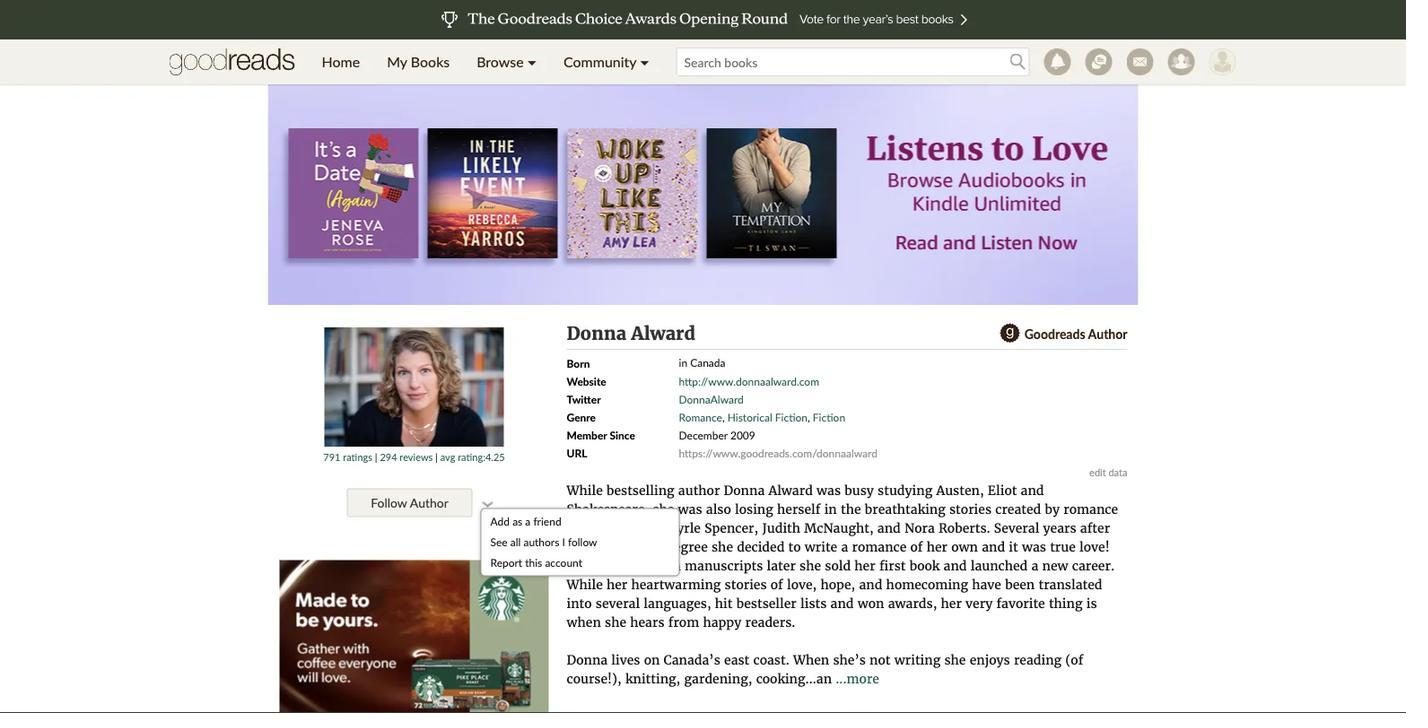 Task type: locate. For each thing, give the bounding box(es) containing it.
donna for lives
[[567, 652, 608, 668]]

follow author add as a friend see all authors i follow report this account
[[371, 496, 598, 570]]

member
[[567, 429, 607, 442]]

east
[[725, 652, 750, 668]]

791 ratings link
[[323, 451, 373, 463]]

not
[[870, 652, 891, 668]]

in left canada
[[679, 356, 688, 369]]

romance up after
[[1064, 501, 1119, 518]]

0 vertical spatial of
[[911, 539, 923, 555]]

alward up herself
[[769, 483, 813, 499]]

1 vertical spatial stories
[[725, 577, 767, 593]]

, down donnaalward link at the bottom of page
[[723, 411, 725, 424]]

author right follow
[[410, 496, 449, 511]]

,
[[723, 411, 725, 424], [808, 411, 811, 424]]

browse ▾
[[477, 53, 537, 70]]

she inside donna lives on canada's east coast. when she's not writing she enjoys reading (of course!), knitting, gardening, cooking…an
[[945, 652, 967, 668]]

love!
[[1080, 539, 1110, 555]]

follow
[[371, 496, 407, 511]]

into
[[567, 596, 592, 612]]

was up "the"
[[817, 483, 841, 499]]

community
[[564, 53, 637, 70]]

▾ inside popup button
[[528, 53, 537, 70]]

years up true
[[1044, 520, 1077, 536]]

stories up 'bestseller'
[[725, 577, 767, 593]]

community ▾
[[564, 53, 650, 70]]

this
[[525, 557, 543, 570]]

0 vertical spatial stories
[[950, 501, 992, 518]]

1 | from the left
[[375, 451, 378, 463]]

donna up born at left
[[567, 323, 627, 345]]

0 horizontal spatial author
[[410, 496, 449, 511]]

2009
[[731, 429, 756, 442]]

0 vertical spatial donna
[[567, 323, 627, 345]]

see all authors i follow link
[[491, 536, 598, 549]]

0 horizontal spatial in
[[679, 356, 688, 369]]

0 horizontal spatial ,
[[723, 411, 725, 424]]

i
[[562, 536, 566, 549]]

1 horizontal spatial stories
[[950, 501, 992, 518]]

a down mcnaught,
[[842, 539, 849, 555]]

| left 294
[[375, 451, 378, 463]]

coast.
[[754, 652, 790, 668]]

her up book
[[927, 539, 948, 555]]

donna for alward
[[567, 323, 627, 345]]

judith
[[763, 520, 801, 536]]

1 while from the top
[[567, 483, 603, 499]]

1 , from the left
[[723, 411, 725, 424]]

inbox image
[[1127, 48, 1154, 75]]

was
[[817, 483, 841, 499], [678, 501, 703, 518], [1023, 539, 1047, 555]]

years down completing
[[597, 558, 630, 574]]

1 horizontal spatial fiction
[[813, 411, 846, 424]]

hit
[[715, 596, 733, 612]]

and
[[1021, 483, 1045, 499], [878, 520, 901, 536], [982, 539, 1006, 555], [634, 558, 657, 574], [944, 558, 967, 574], [860, 577, 883, 593], [831, 596, 854, 612]]

menu containing home
[[308, 40, 663, 84]]

gardening,
[[685, 671, 753, 687]]

1 horizontal spatial |
[[436, 451, 438, 463]]

the
[[841, 501, 862, 518]]

a left new
[[1032, 558, 1039, 574]]

donna alward image
[[325, 328, 504, 447]]

1 horizontal spatial years
[[1044, 520, 1077, 536]]

heartwarming
[[632, 577, 721, 593]]

cooking…an
[[757, 671, 832, 687]]

menu
[[308, 40, 663, 84]]

1 vertical spatial in
[[825, 501, 837, 518]]

languages,
[[644, 596, 712, 612]]

busy
[[845, 483, 874, 499]]

friend
[[534, 515, 562, 528]]

1 ▾ from the left
[[528, 53, 537, 70]]

2 horizontal spatial was
[[1023, 539, 1047, 555]]

notifications image
[[1045, 48, 1072, 75]]

|
[[375, 451, 378, 463], [436, 451, 438, 463]]

she left enjoys
[[945, 652, 967, 668]]

▾ inside popup button
[[640, 53, 650, 70]]

, left fiction link
[[808, 411, 811, 424]]

and up launched
[[982, 539, 1006, 555]]

fiction right the historical fiction link
[[813, 411, 846, 424]]

donna lives on canada's east coast. when she's not writing she enjoys reading (of course!), knitting, gardening, cooking…an
[[567, 652, 1084, 687]]

1 vertical spatial donna
[[724, 483, 765, 499]]

1 vertical spatial romance
[[853, 539, 907, 555]]

romance
[[1064, 501, 1119, 518], [853, 539, 907, 555]]

book
[[910, 558, 940, 574]]

nora
[[905, 520, 935, 536]]

it
[[1010, 539, 1019, 555]]

donna
[[567, 323, 627, 345], [724, 483, 765, 499], [567, 652, 608, 668]]

novelists
[[567, 520, 623, 536]]

2 , from the left
[[808, 411, 811, 424]]

she up manuscripts
[[712, 539, 734, 555]]

her up several
[[607, 577, 628, 593]]

lists
[[801, 596, 827, 612]]

years
[[1044, 520, 1077, 536], [597, 558, 630, 574]]

2 horizontal spatial a
[[1032, 558, 1039, 574]]

fiction left fiction link
[[776, 411, 808, 424]]

▾ right community
[[640, 53, 650, 70]]

0 vertical spatial author
[[1089, 326, 1128, 342]]

report
[[491, 557, 523, 570]]

advertisement region
[[268, 81, 1139, 305], [280, 561, 549, 714]]

0 vertical spatial in
[[679, 356, 688, 369]]

like
[[627, 520, 650, 536]]

url
[[567, 447, 588, 460]]

1 horizontal spatial in
[[825, 501, 837, 518]]

romance up first
[[853, 539, 907, 555]]

december 2009 url
[[567, 429, 756, 460]]

fiction link
[[813, 411, 846, 424]]

while
[[567, 483, 603, 499], [567, 577, 603, 593]]

and up created
[[1021, 483, 1045, 499]]

while down five
[[567, 577, 603, 593]]

alward up in canada website
[[632, 323, 696, 345]]

author inside follow author add as a friend see all authors i follow report this account
[[410, 496, 449, 511]]

0 vertical spatial was
[[817, 483, 841, 499]]

| left the avg
[[436, 451, 438, 463]]

0 horizontal spatial alward
[[632, 323, 696, 345]]

her down like
[[642, 539, 663, 555]]

in left "the"
[[825, 501, 837, 518]]

a right as
[[526, 515, 531, 528]]

1 vertical spatial a
[[842, 539, 849, 555]]

to
[[789, 539, 801, 555]]

author for goodreads
[[1089, 326, 1128, 342]]

alward inside while bestselling author donna alward was busy studying austen, eliot and shakespeare, she was also losing herself in the breathtaking stories created by romance novelists like lavyrle spencer, judith mcnaught, and nora roberts. several years after completing her degree she decided to write a romance of her own and it was true love! five years and ten manuscripts later she sold her first book and launched a new career. while her heartwarming stories of love, hope, and homecoming have been translated into several languages, hit bestseller lists and won awards, her very favorite thing is when she hears from happy readers.
[[769, 483, 813, 499]]

1 vertical spatial was
[[678, 501, 703, 518]]

community ▾ button
[[550, 40, 663, 84]]

of down the nora
[[911, 539, 923, 555]]

1 horizontal spatial was
[[817, 483, 841, 499]]

1 vertical spatial of
[[771, 577, 784, 593]]

her
[[642, 539, 663, 555], [927, 539, 948, 555], [855, 558, 876, 574], [607, 577, 628, 593], [941, 596, 962, 612]]

canada's
[[664, 652, 721, 668]]

very
[[966, 596, 993, 612]]

add as a friend link
[[491, 515, 562, 528]]

▾ right the "browse"
[[528, 53, 537, 70]]

1 vertical spatial author
[[410, 496, 449, 511]]

0 horizontal spatial a
[[526, 515, 531, 528]]

0 horizontal spatial |
[[375, 451, 378, 463]]

author for follow
[[410, 496, 449, 511]]

hope,
[[821, 577, 856, 593]]

rating:4.25
[[458, 451, 505, 463]]

awards,
[[889, 596, 938, 612]]

1 vertical spatial while
[[567, 577, 603, 593]]

her left very
[[941, 596, 962, 612]]

author
[[1089, 326, 1128, 342], [410, 496, 449, 511]]

authors
[[524, 536, 560, 549]]

while up shakespeare,
[[567, 483, 603, 499]]

0 horizontal spatial years
[[597, 558, 630, 574]]

donnaalward link
[[679, 393, 744, 406]]

she down several
[[605, 615, 627, 631]]

1 horizontal spatial romance
[[1064, 501, 1119, 518]]

donna up course!),
[[567, 652, 608, 668]]

0 vertical spatial while
[[567, 483, 603, 499]]

2 vertical spatial donna
[[567, 652, 608, 668]]

was right it
[[1023, 539, 1047, 555]]

1 horizontal spatial ▾
[[640, 53, 650, 70]]

donna up losing
[[724, 483, 765, 499]]

fiction
[[776, 411, 808, 424], [813, 411, 846, 424]]

follow author button
[[347, 489, 473, 518]]

writing
[[895, 652, 941, 668]]

avg
[[441, 451, 456, 463]]

1 fiction from the left
[[776, 411, 808, 424]]

and down own at the right of page
[[944, 558, 967, 574]]

1 horizontal spatial alward
[[769, 483, 813, 499]]

0 horizontal spatial ▾
[[528, 53, 537, 70]]

0 horizontal spatial fiction
[[776, 411, 808, 424]]

homecoming
[[887, 577, 969, 593]]

she up lavyrle
[[653, 501, 675, 518]]

knitting,
[[626, 671, 681, 687]]

0 vertical spatial a
[[526, 515, 531, 528]]

0 horizontal spatial was
[[678, 501, 703, 518]]

2 | from the left
[[436, 451, 438, 463]]

2 ▾ from the left
[[640, 53, 650, 70]]

donna inside donna lives on canada's east coast. when she's not writing she enjoys reading (of course!), knitting, gardening, cooking…an
[[567, 652, 608, 668]]

of down later
[[771, 577, 784, 593]]

http://www.donnaalward.com
[[679, 375, 820, 388]]

she
[[653, 501, 675, 518], [712, 539, 734, 555], [800, 558, 822, 574], [605, 615, 627, 631], [945, 652, 967, 668]]

true
[[1051, 539, 1076, 555]]

since
[[610, 429, 636, 442]]

alward
[[632, 323, 696, 345], [769, 483, 813, 499]]

1 vertical spatial alward
[[769, 483, 813, 499]]

in
[[679, 356, 688, 369], [825, 501, 837, 518]]

born
[[567, 357, 590, 370]]

stories up roberts.
[[950, 501, 992, 518]]

author right goodreads at the right of the page
[[1089, 326, 1128, 342]]

created
[[996, 501, 1042, 518]]

was down 'author' on the bottom of the page
[[678, 501, 703, 518]]

0 vertical spatial years
[[1044, 520, 1077, 536]]

1 horizontal spatial author
[[1089, 326, 1128, 342]]

romance
[[679, 411, 723, 424]]

2 vertical spatial a
[[1032, 558, 1039, 574]]

0 horizontal spatial romance
[[853, 539, 907, 555]]

0 horizontal spatial of
[[771, 577, 784, 593]]

1 horizontal spatial ,
[[808, 411, 811, 424]]

0 horizontal spatial stories
[[725, 577, 767, 593]]



Task type: describe. For each thing, give the bounding box(es) containing it.
294 reviews link
[[380, 451, 433, 463]]

after
[[1081, 520, 1111, 536]]

follow
[[568, 536, 598, 549]]

donna inside while bestselling author donna alward was busy studying austen, eliot and shakespeare, she was also losing herself in the breathtaking stories created by romance novelists like lavyrle spencer, judith mcnaught, and nora roberts. several years after completing her degree she decided to write a romance of her own and it was true love! five years and ten manuscripts later she sold her first book and launched a new career. while her heartwarming stories of love, hope, and homecoming have been translated into several languages, hit bestseller lists and won awards, her very favorite thing is when she hears from happy readers.
[[724, 483, 765, 499]]

won
[[858, 596, 885, 612]]

as
[[513, 515, 523, 528]]

launched
[[971, 558, 1028, 574]]

1 vertical spatial years
[[597, 558, 630, 574]]

see
[[491, 536, 508, 549]]

also
[[706, 501, 732, 518]]

enjoys
[[970, 652, 1011, 668]]

donnaalward
[[679, 393, 744, 406]]

http://www.donnaalward.com twitter
[[567, 375, 820, 406]]

2 while from the top
[[567, 577, 603, 593]]

her right sold
[[855, 558, 876, 574]]

...more link
[[836, 671, 880, 687]]

data
[[1109, 466, 1128, 479]]

(of
[[1066, 652, 1084, 668]]

my
[[387, 53, 407, 70]]

love,
[[787, 577, 817, 593]]

own
[[952, 539, 979, 555]]

1 horizontal spatial of
[[911, 539, 923, 555]]

edit data link
[[1090, 466, 1128, 479]]

bestseller
[[737, 596, 797, 612]]

...more
[[836, 671, 880, 687]]

791 ratings | 294 reviews | avg rating:4.25
[[323, 451, 505, 463]]

my group discussions image
[[1086, 48, 1113, 75]]

2 vertical spatial was
[[1023, 539, 1047, 555]]

new
[[1043, 558, 1069, 574]]

edit
[[1090, 466, 1107, 479]]

twitter
[[567, 393, 601, 406]]

by
[[1046, 501, 1060, 518]]

reviews
[[400, 451, 433, 463]]

account
[[545, 557, 583, 570]]

later
[[767, 558, 796, 574]]

and left ten
[[634, 558, 657, 574]]

1 horizontal spatial a
[[842, 539, 849, 555]]

author
[[679, 483, 720, 499]]

favorite
[[997, 596, 1046, 612]]

bestselling
[[607, 483, 675, 499]]

browse
[[477, 53, 524, 70]]

from
[[669, 615, 700, 631]]

reading
[[1014, 652, 1062, 668]]

1 vertical spatial advertisement region
[[280, 561, 549, 714]]

0 vertical spatial advertisement region
[[268, 81, 1139, 305]]

goodreads author
[[1025, 326, 1128, 342]]

mcnaught,
[[805, 520, 874, 536]]

report this account link
[[491, 557, 583, 570]]

0 vertical spatial romance
[[1064, 501, 1119, 518]]

have
[[973, 577, 1002, 593]]

on
[[644, 652, 660, 668]]

she's
[[834, 652, 866, 668]]

while bestselling author donna alward was busy studying austen, eliot and shakespeare, she was also losing herself in the breathtaking stories created by romance novelists like lavyrle spencer, judith mcnaught, and nora roberts. several years after completing her degree she decided to write a romance of her own and it was true love! five years and ten manuscripts later she sold her first book and launched a new career. while her heartwarming stories of love, hope, and homecoming have been translated into several languages, hit bestseller lists and won awards, her very favorite thing is when she hears from happy readers.
[[567, 483, 1119, 631]]

studying
[[878, 483, 933, 499]]

ratings
[[343, 451, 373, 463]]

genre
[[567, 411, 596, 424]]

in inside in canada website
[[679, 356, 688, 369]]

historical fiction link
[[728, 411, 808, 424]]

home
[[322, 53, 360, 70]]

historical
[[728, 411, 773, 424]]

course!),
[[567, 671, 622, 687]]

my books
[[387, 53, 450, 70]]

bob builder image
[[1210, 48, 1237, 75]]

readers.
[[746, 615, 796, 631]]

home link
[[308, 40, 374, 84]]

in canada website
[[567, 356, 726, 388]]

career.
[[1073, 558, 1115, 574]]

lives
[[612, 652, 641, 668]]

when
[[794, 652, 830, 668]]

▾ for browse ▾
[[528, 53, 537, 70]]

in inside while bestselling author donna alward was busy studying austen, eliot and shakespeare, she was also losing herself in the breathtaking stories created by romance novelists like lavyrle spencer, judith mcnaught, and nora roberts. several years after completing her degree she decided to write a romance of her own and it was true love! five years and ten manuscripts later she sold her first book and launched a new career. while her heartwarming stories of love, hope, and homecoming have been translated into several languages, hit bestseller lists and won awards, her very favorite thing is when she hears from happy readers.
[[825, 501, 837, 518]]

Search for books to add to your shelves search field
[[677, 48, 1030, 76]]

791
[[323, 451, 341, 463]]

browse ▾ button
[[463, 40, 550, 84]]

losing
[[735, 501, 774, 518]]

roberts.
[[939, 520, 991, 536]]

294
[[380, 451, 397, 463]]

donnaalward genre
[[567, 393, 744, 424]]

0 vertical spatial alward
[[632, 323, 696, 345]]

▾ for community ▾
[[640, 53, 650, 70]]

a inside follow author add as a friend see all authors i follow report this account
[[526, 515, 531, 528]]

books
[[411, 53, 450, 70]]

several
[[596, 596, 640, 612]]

add
[[491, 515, 510, 528]]

and down breathtaking
[[878, 520, 901, 536]]

several
[[995, 520, 1040, 536]]

shakespeare,
[[567, 501, 649, 518]]

first
[[880, 558, 906, 574]]

decided
[[737, 539, 785, 555]]

canada
[[691, 356, 726, 369]]

happy
[[703, 615, 742, 631]]

romance link
[[679, 411, 723, 424]]

and down hope,
[[831, 596, 854, 612]]

hears
[[630, 615, 665, 631]]

december
[[679, 429, 728, 442]]

2 fiction from the left
[[813, 411, 846, 424]]

Search books text field
[[677, 48, 1030, 76]]

she up love,
[[800, 558, 822, 574]]

spencer,
[[705, 520, 759, 536]]

friend requests image
[[1169, 48, 1196, 75]]

and up won
[[860, 577, 883, 593]]

my books link
[[374, 40, 463, 84]]



Task type: vqa. For each thing, say whether or not it's contained in the screenshot.
the topmost manga
no



